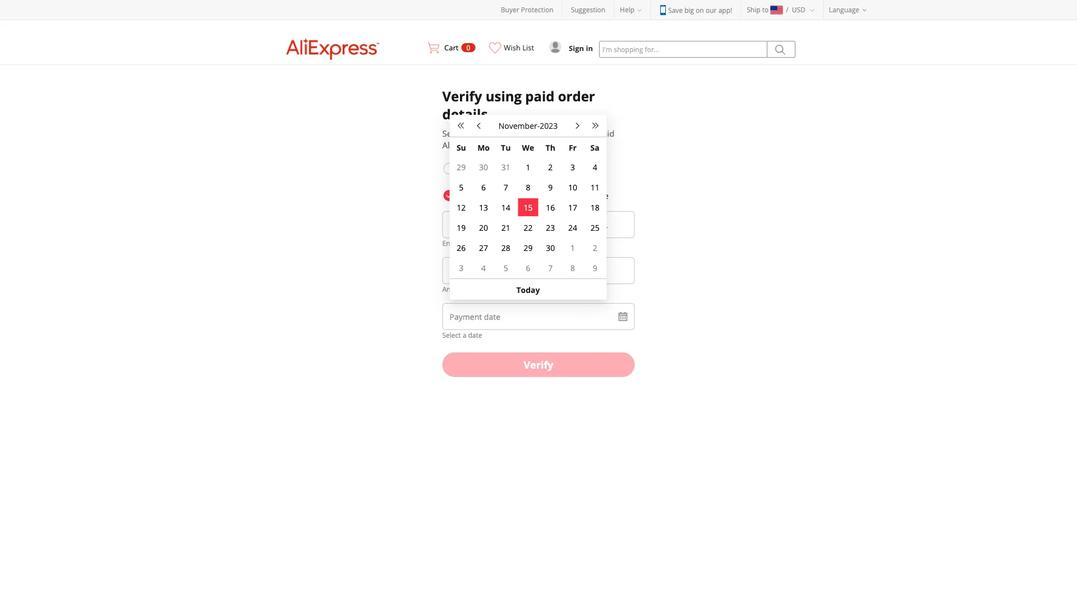 Task type: locate. For each thing, give the bounding box(es) containing it.
wish list
[[504, 42, 534, 52]]

usd
[[792, 5, 805, 14]]

wish
[[504, 42, 521, 52]]

language link
[[823, 0, 875, 20]]

0
[[466, 43, 470, 52]]

buyer protection link
[[501, 5, 553, 14]]

sign in
[[569, 43, 593, 53]]

help
[[620, 5, 635, 14]]

cart
[[444, 42, 459, 52]]

to
[[762, 5, 769, 14]]

buyer protection
[[501, 5, 553, 14]]

None submit
[[767, 41, 795, 58]]

our
[[706, 5, 717, 15]]

protection
[[521, 5, 553, 14]]

sign
[[569, 43, 584, 53]]

language
[[829, 5, 859, 14]]

wish list link
[[484, 26, 540, 62]]

sign in link
[[569, 43, 593, 53]]

ship to
[[747, 5, 769, 14]]

save
[[668, 5, 683, 15]]



Task type: vqa. For each thing, say whether or not it's contained in the screenshot.
first United
no



Task type: describe. For each thing, give the bounding box(es) containing it.
/ usd
[[786, 5, 805, 14]]

ship
[[747, 5, 760, 14]]

save big on our app! link
[[659, 5, 732, 15]]

big
[[685, 5, 694, 15]]

suggestion link
[[571, 5, 605, 14]]

I'm shopping for... text field
[[599, 41, 767, 58]]

app!
[[718, 5, 732, 15]]

list
[[522, 42, 534, 52]]

/
[[786, 5, 789, 14]]

in
[[586, 43, 593, 53]]

save big on our app!
[[668, 5, 732, 15]]

suggestion
[[571, 5, 605, 14]]

on
[[696, 5, 704, 15]]

buyer
[[501, 5, 519, 14]]



